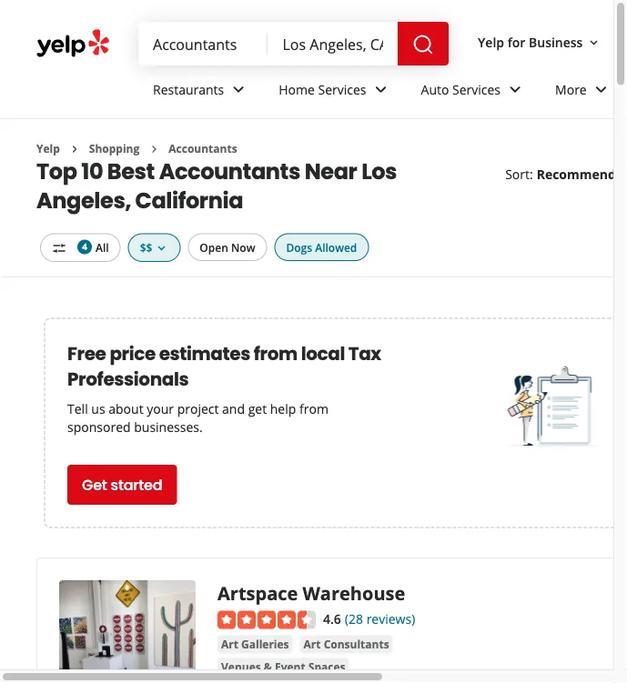 Task type: describe. For each thing, give the bounding box(es) containing it.
artspace warehouse image
[[59, 581, 196, 684]]

16 chevron right v2 image
[[147, 142, 161, 156]]

recommended
[[537, 166, 627, 183]]

(28 reviews)
[[345, 611, 415, 628]]

shopping link
[[89, 141, 140, 156]]

artspace warehouse
[[218, 581, 405, 606]]

free price estimates from local tax professionals tell us about your project and get help from sponsored businesses.
[[67, 341, 381, 435]]

Find text field
[[153, 34, 254, 54]]

open now
[[200, 240, 255, 255]]

free price estimates from local tax professionals image
[[508, 362, 599, 453]]

art consultants button
[[300, 636, 393, 654]]

24 chevron down v2 image for home services
[[370, 79, 392, 101]]

16 filter v2 image
[[52, 241, 66, 256]]

sponsored
[[67, 418, 131, 435]]

near
[[305, 156, 357, 187]]

top
[[36, 156, 77, 187]]

us
[[91, 400, 105, 417]]

yelp link
[[36, 141, 60, 156]]

allowed
[[315, 240, 357, 255]]

yelp for business button
[[471, 26, 609, 58]]

art consultants link
[[300, 636, 393, 654]]

4 all
[[82, 240, 109, 255]]

yelp for business
[[478, 33, 583, 51]]

home
[[279, 81, 315, 98]]

price
[[110, 341, 156, 367]]

accountants link
[[169, 141, 237, 156]]

home services link
[[264, 66, 407, 118]]

4
[[82, 241, 87, 253]]

more
[[555, 81, 587, 98]]

artspace warehouse link
[[218, 581, 405, 606]]

get
[[248, 400, 267, 417]]

accountants right 16 chevron right v2 icon
[[169, 141, 237, 156]]

now
[[231, 240, 255, 255]]

professionals
[[67, 367, 189, 392]]

artspace
[[218, 581, 298, 606]]

art for consultants
[[304, 637, 321, 652]]

project
[[177, 400, 219, 417]]

sort:
[[505, 166, 533, 183]]

yelp for yelp for business
[[478, 33, 504, 51]]

art consultants venues & event spaces
[[221, 637, 389, 675]]

help
[[270, 400, 296, 417]]

for
[[508, 33, 526, 51]]

your
[[147, 400, 174, 417]]

get started
[[82, 475, 162, 496]]

restaurants
[[153, 81, 224, 98]]

top 10 best accountants near los angeles, california
[[36, 156, 397, 216]]

16 chevron right v2 image
[[67, 142, 82, 156]]

reviews)
[[367, 611, 415, 628]]

california
[[135, 185, 243, 216]]

get started button
[[67, 465, 177, 505]]

&
[[264, 660, 272, 675]]

dogs allowed button
[[274, 233, 369, 261]]

yelp for yelp link
[[36, 141, 60, 156]]

services for home services
[[318, 81, 366, 98]]



Task type: vqa. For each thing, say whether or not it's contained in the screenshot.
Outdoor seating
no



Task type: locate. For each thing, give the bounding box(es) containing it.
24 chevron down v2 image for restaurants
[[228, 79, 250, 101]]

venues
[[221, 660, 261, 675]]

get
[[82, 475, 107, 496]]

1 vertical spatial from
[[300, 400, 329, 417]]

yelp
[[478, 33, 504, 51], [36, 141, 60, 156]]

2 none field from the left
[[283, 34, 383, 54]]

1 horizontal spatial from
[[300, 400, 329, 417]]

open now button
[[188, 233, 267, 261]]

from left local
[[254, 341, 298, 367]]

none field up home services
[[283, 34, 383, 54]]

art up spaces
[[304, 637, 321, 652]]

none field the "near"
[[283, 34, 383, 54]]

and
[[222, 400, 245, 417]]

art up venues
[[221, 637, 238, 652]]

(28 reviews) link
[[345, 609, 415, 629]]

auto
[[421, 81, 449, 98]]

home services
[[279, 81, 366, 98]]

yelp left for
[[478, 33, 504, 51]]

1 24 chevron down v2 image from the left
[[228, 79, 250, 101]]

yelp left 16 chevron right v2 image
[[36, 141, 60, 156]]

art inside "art galleries" button
[[221, 637, 238, 652]]

accountants inside the top 10 best accountants near los angeles, california
[[159, 156, 300, 187]]

2 horizontal spatial 24 chevron down v2 image
[[504, 79, 526, 101]]

Near text field
[[283, 34, 383, 54]]

0 vertical spatial yelp
[[478, 33, 504, 51]]

1 horizontal spatial yelp
[[478, 33, 504, 51]]

24 chevron down v2 image left 'auto'
[[370, 79, 392, 101]]

art inside 'art consultants venues & event spaces'
[[304, 637, 321, 652]]

1 horizontal spatial none field
[[283, 34, 383, 54]]

24 chevron down v2 image inside restaurants link
[[228, 79, 250, 101]]

galleries
[[241, 637, 289, 652]]

4.6 link
[[323, 609, 341, 629]]

filters group
[[36, 233, 373, 262]]

24 chevron down v2 image down for
[[504, 79, 526, 101]]

24 chevron down v2 image for auto services
[[504, 79, 526, 101]]

search image
[[413, 34, 434, 56]]

24 chevron down v2 image
[[228, 79, 250, 101], [370, 79, 392, 101], [504, 79, 526, 101]]

from right help
[[300, 400, 329, 417]]

none field find
[[153, 34, 254, 54]]

4.6 star rating image
[[218, 611, 316, 630]]

art galleries button
[[218, 636, 293, 654]]

none field up restaurants
[[153, 34, 254, 54]]

art galleries
[[221, 637, 289, 652]]

services
[[318, 81, 366, 98], [453, 81, 501, 98]]

best
[[107, 156, 155, 187]]

$$
[[140, 240, 152, 255]]

auto services link
[[407, 66, 541, 118]]

1 horizontal spatial art
[[304, 637, 321, 652]]

24 chevron down v2 image right restaurants
[[228, 79, 250, 101]]

more link
[[541, 66, 627, 118]]

venues & event spaces link
[[218, 659, 349, 677]]

24 chevron down v2 image
[[591, 79, 612, 101]]

0 horizontal spatial none field
[[153, 34, 254, 54]]

services right 'auto'
[[453, 81, 501, 98]]

from
[[254, 341, 298, 367], [300, 400, 329, 417]]

dogs allowed
[[286, 240, 357, 255]]

estimates
[[159, 341, 250, 367]]

2 art from the left
[[304, 637, 321, 652]]

venues & event spaces button
[[218, 659, 349, 677]]

0 horizontal spatial 24 chevron down v2 image
[[228, 79, 250, 101]]

0 horizontal spatial art
[[221, 637, 238, 652]]

businesses.
[[134, 418, 203, 435]]

1 none field from the left
[[153, 34, 254, 54]]

None field
[[153, 34, 254, 54], [283, 34, 383, 54]]

3 24 chevron down v2 image from the left
[[504, 79, 526, 101]]

16 chevron down v2 image
[[587, 35, 601, 50]]

0 horizontal spatial yelp
[[36, 141, 60, 156]]

1 horizontal spatial services
[[453, 81, 501, 98]]

services for auto services
[[453, 81, 501, 98]]

event
[[275, 660, 306, 675]]

0 vertical spatial from
[[254, 341, 298, 367]]

restaurants link
[[138, 66, 264, 118]]

art for galleries
[[221, 637, 238, 652]]

auto services
[[421, 81, 501, 98]]

1 horizontal spatial 24 chevron down v2 image
[[370, 79, 392, 101]]

local
[[301, 341, 345, 367]]

0 horizontal spatial services
[[318, 81, 366, 98]]

los
[[362, 156, 397, 187]]

consultants
[[324, 637, 389, 652]]

10
[[81, 156, 103, 187]]

services right the home at the top
[[318, 81, 366, 98]]

sort: recommended
[[505, 166, 627, 183]]

recommended button
[[537, 166, 627, 183]]

all
[[96, 240, 109, 255]]

angeles,
[[36, 185, 131, 216]]

art
[[221, 637, 238, 652], [304, 637, 321, 652]]

(28
[[345, 611, 363, 628]]

open
[[200, 240, 228, 255]]

16 chevron down v2 image
[[154, 241, 169, 256]]

spaces
[[308, 660, 346, 675]]

24 chevron down v2 image inside home services link
[[370, 79, 392, 101]]

business
[[529, 33, 583, 51]]

4.6
[[323, 611, 341, 628]]

started
[[111, 475, 162, 496]]

dogs
[[286, 240, 312, 255]]

yelp inside yelp for business button
[[478, 33, 504, 51]]

business categories element
[[138, 66, 627, 118]]

None search field
[[138, 22, 453, 66]]

0 horizontal spatial from
[[254, 341, 298, 367]]

1 services from the left
[[318, 81, 366, 98]]

free
[[67, 341, 106, 367]]

art galleries link
[[218, 636, 293, 654]]

about
[[109, 400, 143, 417]]

warehouse
[[303, 581, 405, 606]]

$$ button
[[128, 233, 181, 262]]

2 24 chevron down v2 image from the left
[[370, 79, 392, 101]]

tell
[[67, 400, 88, 417]]

1 vertical spatial yelp
[[36, 141, 60, 156]]

tax
[[348, 341, 381, 367]]

2 services from the left
[[453, 81, 501, 98]]

24 chevron down v2 image inside auto services link
[[504, 79, 526, 101]]

shopping
[[89, 141, 140, 156]]

accountants up open now 'button' at the top left
[[159, 156, 300, 187]]

1 art from the left
[[221, 637, 238, 652]]

accountants
[[169, 141, 237, 156], [159, 156, 300, 187]]



